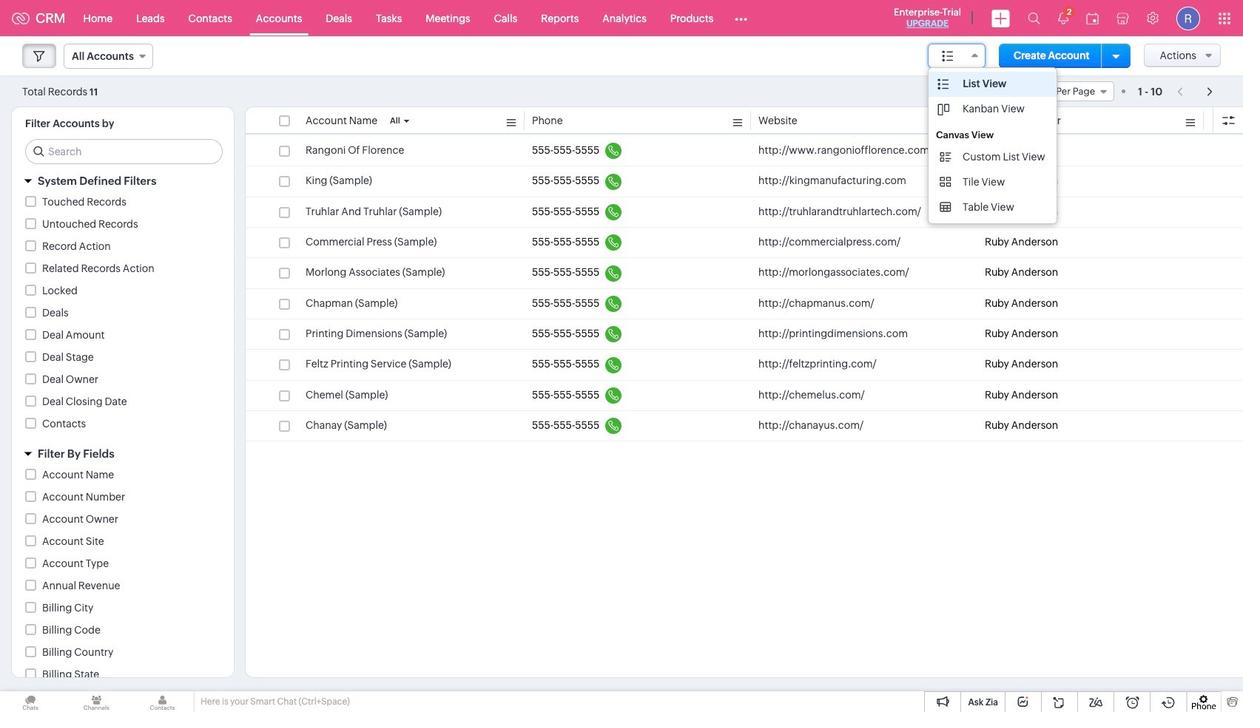 Task type: locate. For each thing, give the bounding box(es) containing it.
Other Modules field
[[725, 6, 757, 30]]

channels image
[[66, 692, 127, 713]]

profile element
[[1168, 0, 1209, 36]]

row group
[[246, 136, 1243, 442]]

1 size image from the top
[[940, 150, 952, 164]]

1 vertical spatial size image
[[940, 175, 952, 189]]

0 vertical spatial size image
[[942, 50, 954, 63]]

list box
[[929, 68, 1056, 223]]

search element
[[1019, 0, 1049, 36]]

signals element
[[1049, 0, 1077, 36]]

size image
[[942, 50, 954, 63], [937, 78, 949, 91], [937, 103, 949, 116]]

0 vertical spatial size image
[[940, 150, 952, 164]]

size image
[[940, 150, 952, 164], [940, 175, 952, 189], [940, 201, 952, 214]]

search image
[[1028, 12, 1040, 24]]

2 vertical spatial size image
[[940, 201, 952, 214]]

Search text field
[[26, 140, 222, 164]]

None field
[[64, 44, 153, 69], [928, 44, 986, 68], [997, 81, 1114, 101], [64, 44, 153, 69], [928, 44, 986, 68], [997, 81, 1114, 101]]

create menu image
[[991, 9, 1010, 27]]



Task type: describe. For each thing, give the bounding box(es) containing it.
3 size image from the top
[[940, 201, 952, 214]]

profile image
[[1176, 6, 1200, 30]]

2 vertical spatial size image
[[937, 103, 949, 116]]

1 vertical spatial size image
[[937, 78, 949, 91]]

contacts image
[[132, 692, 193, 713]]

2 size image from the top
[[940, 175, 952, 189]]

calendar image
[[1086, 12, 1099, 24]]

logo image
[[12, 12, 30, 24]]

chats image
[[0, 692, 61, 713]]

create menu element
[[983, 0, 1019, 36]]



Task type: vqa. For each thing, say whether or not it's contained in the screenshot.
GRID
no



